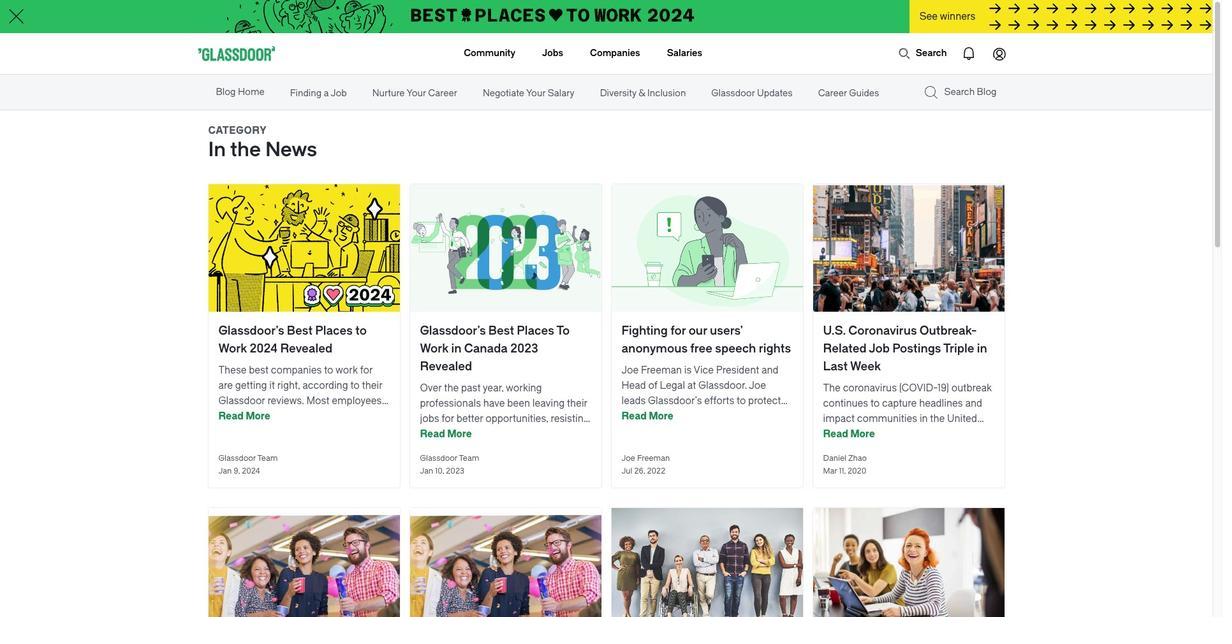 Task type: vqa. For each thing, say whether or not it's contained in the screenshot.
been
yes



Task type: describe. For each thing, give the bounding box(es) containing it.
&
[[639, 88, 646, 99]]

in inside the coronavirus (covid-19) outbreak continues to capture headlines and impact communities in the united states and around the world. as the disease spreads, the...
[[920, 414, 928, 425]]

best
[[249, 365, 269, 377]]

fighting for our users' anonymous free speech rights
[[622, 324, 792, 356]]

u.s. coronavirus outbreak- related job postings triple in last week
[[824, 324, 988, 374]]

the inside joe freeman is vice president and head of legal at glassdoor. joe leads glassdoor's efforts to protect and defend the anonymous free speech rights...
[[675, 411, 690, 423]]

read more for glassdoor's best places to work in canada 2023 revealed
[[420, 429, 472, 440]]

jan for glassdoor's best places to work in canada 2023 revealed
[[420, 467, 434, 476]]

salary
[[548, 88, 575, 99]]

the right as on the bottom right of page
[[970, 429, 985, 440]]

more for glassdoor's best places to work in canada 2023 revealed
[[448, 429, 472, 440]]

glassdoor's for 2024
[[219, 324, 284, 338]]

glassdoor team jan 10, 2023
[[420, 454, 480, 476]]

at
[[688, 380, 697, 392]]

free inside fighting for our users' anonymous free speech rights
[[691, 342, 713, 356]]

joe for joe freeman is vice president and head of legal at glassdoor. joe leads glassdoor's efforts to protect and defend the anonymous free speech rights...
[[622, 365, 639, 377]]

over the past year, working professionals have been leaving their jobs for better opportunities, resisting "return to office" directives, and pushing for improvements from...
[[420, 383, 590, 456]]

glassdoor.
[[699, 380, 747, 392]]

the inside over the past year, working professionals have been leaving their jobs for better opportunities, resisting "return to office" directives, and pushing for improvements from...
[[444, 383, 459, 394]]

community
[[464, 48, 516, 59]]

diversity & inclusion
[[600, 88, 686, 99]]

your for negotiate
[[527, 88, 546, 99]]

for inside the these best companies to work for are getting it right, according to their glassdoor reviews. most employees boast about flexible work arrangements, among other...
[[360, 365, 373, 377]]

around
[[875, 429, 907, 440]]

the
[[824, 383, 841, 394]]

glassdoor team jan 9, 2024
[[219, 454, 278, 476]]

finding a job
[[290, 88, 347, 99]]

read more for fighting for our users' anonymous free speech rights
[[622, 411, 674, 423]]

companies link
[[590, 33, 641, 74]]

search button
[[892, 41, 954, 66]]

a
[[324, 88, 329, 99]]

and down "rights"
[[762, 365, 779, 377]]

about
[[246, 411, 273, 423]]

joe freeman jul 26, 2022
[[622, 454, 670, 476]]

disease
[[824, 444, 858, 456]]

10,
[[436, 467, 444, 476]]

pushing
[[420, 444, 457, 456]]

search blog
[[945, 87, 997, 98]]

glassdoor for glassdoor team jan 10, 2023
[[420, 454, 458, 463]]

is
[[685, 365, 692, 377]]

read for u.s. coronavirus outbreak- related job postings triple in last week
[[824, 429, 849, 440]]

to inside over the past year, working professionals have been leaving their jobs for better opportunities, resisting "return to office" directives, and pushing for improvements from...
[[454, 429, 463, 440]]

mar
[[824, 467, 838, 476]]

outbreak
[[952, 383, 992, 394]]

u.s.
[[824, 324, 846, 338]]

free inside joe freeman is vice president and head of legal at glassdoor. joe leads glassdoor's efforts to protect and defend the anonymous free speech rights...
[[749, 411, 767, 423]]

see winners
[[920, 11, 976, 22]]

community link
[[464, 33, 516, 74]]

"return
[[420, 429, 452, 440]]

for inside fighting for our users' anonymous free speech rights
[[671, 324, 686, 338]]

coronavirus
[[844, 383, 897, 394]]

category
[[208, 125, 267, 137]]

glassdoor for glassdoor team jan 9, 2024
[[219, 454, 256, 463]]

26,
[[635, 467, 646, 476]]

in inside the glassdoor's best places to work in canada 2023 revealed
[[452, 342, 462, 356]]

blog inside "blog home" link
[[216, 87, 236, 98]]

over
[[420, 383, 442, 394]]

right,
[[277, 380, 300, 392]]

revealed inside glassdoor's best places to work 2024 revealed
[[280, 342, 333, 356]]

0 vertical spatial job
[[331, 88, 347, 99]]

in inside "u.s. coronavirus outbreak- related job postings triple in last week"
[[978, 342, 988, 356]]

0 vertical spatial work
[[336, 365, 358, 377]]

directives,
[[497, 429, 543, 440]]

finding
[[290, 88, 322, 99]]

see
[[920, 11, 938, 22]]

joe for joe freeman jul 26, 2022
[[622, 454, 636, 463]]

head
[[622, 380, 646, 392]]

places for to
[[517, 324, 555, 338]]

more for u.s. coronavirus outbreak- related job postings triple in last week
[[851, 429, 876, 440]]

the up the... on the right of the page
[[909, 429, 924, 440]]

arrangements,
[[219, 426, 285, 438]]

glassdoor inside the these best companies to work for are getting it right, according to their glassdoor reviews. most employees boast about flexible work arrangements, among other...
[[219, 396, 265, 407]]

1 vertical spatial joe
[[750, 380, 767, 392]]

continues
[[824, 398, 869, 410]]

president
[[717, 365, 760, 377]]

protect
[[749, 396, 781, 407]]

revealed inside the glassdoor's best places to work in canada 2023 revealed
[[420, 360, 472, 374]]

most
[[307, 396, 330, 407]]

related
[[824, 342, 867, 356]]

to inside joe freeman is vice president and head of legal at glassdoor. joe leads glassdoor's efforts to protect and defend the anonymous free speech rights...
[[737, 396, 746, 407]]

9,
[[234, 467, 240, 476]]

reviews.
[[268, 396, 304, 407]]

and inside over the past year, working professionals have been leaving their jobs for better opportunities, resisting "return to office" directives, and pushing for improvements from...
[[546, 429, 563, 440]]

2024 inside glassdoor team jan 9, 2024
[[242, 467, 260, 476]]

freeman for jul
[[638, 454, 670, 463]]

users'
[[710, 324, 743, 338]]

states
[[824, 429, 853, 440]]

world.
[[926, 429, 954, 440]]

jan for glassdoor's best places to work 2024 revealed
[[219, 467, 232, 476]]

year,
[[483, 383, 504, 394]]

glassdoor for glassdoor updates
[[712, 88, 755, 99]]

search for search
[[916, 48, 947, 59]]

week
[[851, 360, 881, 374]]

flexible
[[275, 411, 308, 423]]

inclusion
[[648, 88, 686, 99]]

work for 2024
[[219, 342, 247, 356]]

daniel
[[824, 454, 847, 463]]

to
[[557, 324, 570, 338]]

the coronavirus (covid-19) outbreak continues to capture headlines and impact communities in the united states and around the world. as the disease spreads, the...
[[824, 383, 992, 456]]

category in the news
[[208, 125, 317, 161]]

search for search blog
[[945, 87, 975, 98]]

legal
[[660, 380, 686, 392]]



Task type: locate. For each thing, give the bounding box(es) containing it.
0 vertical spatial 2024
[[250, 342, 278, 356]]

negotiate
[[483, 88, 525, 99]]

postings
[[893, 342, 942, 356]]

work up according
[[336, 365, 358, 377]]

1 horizontal spatial blog
[[978, 87, 997, 98]]

11,
[[840, 467, 846, 476]]

0 horizontal spatial team
[[258, 454, 278, 463]]

more
[[246, 411, 271, 423], [649, 411, 674, 423], [448, 429, 472, 440], [851, 429, 876, 440]]

winners
[[941, 11, 976, 22]]

read down leads
[[622, 411, 647, 423]]

coronavirus
[[849, 324, 918, 338]]

efforts
[[705, 396, 735, 407]]

best for revealed
[[287, 324, 313, 338]]

places left to
[[517, 324, 555, 338]]

19)
[[938, 383, 950, 394]]

0 horizontal spatial blog
[[216, 87, 236, 98]]

work inside the glassdoor's best places to work in canada 2023 revealed
[[420, 342, 449, 356]]

1 horizontal spatial work
[[336, 365, 358, 377]]

home
[[238, 87, 265, 98]]

fighting
[[622, 324, 668, 338]]

read
[[219, 411, 244, 423], [622, 411, 647, 423], [420, 429, 445, 440], [824, 429, 849, 440]]

glassdoor's inside glassdoor's best places to work 2024 revealed
[[219, 324, 284, 338]]

glassdoor's up best
[[219, 324, 284, 338]]

0 horizontal spatial 2023
[[446, 467, 465, 476]]

read more down leads
[[622, 411, 674, 423]]

and down outbreak
[[966, 398, 983, 410]]

read for glassdoor's best places to work 2024 revealed
[[219, 411, 244, 423]]

best up companies
[[287, 324, 313, 338]]

speech inside fighting for our users' anonymous free speech rights
[[716, 342, 757, 356]]

updates
[[758, 88, 793, 99]]

2 team from the left
[[459, 454, 480, 463]]

these best companies to work for are getting it right, according to their glassdoor reviews. most employees boast about flexible work arrangements, among other...
[[219, 365, 383, 438]]

boast
[[219, 411, 244, 423]]

more up 'arrangements,'
[[246, 411, 271, 423]]

work down most
[[310, 411, 332, 423]]

glassdoor's inside joe freeman is vice president and head of legal at glassdoor. joe leads glassdoor's efforts to protect and defend the anonymous free speech rights...
[[649, 396, 702, 407]]

read more up "pushing"
[[420, 429, 472, 440]]

companies
[[271, 365, 322, 377]]

job inside "u.s. coronavirus outbreak- related job postings triple in last week"
[[869, 342, 890, 356]]

work up these
[[219, 342, 247, 356]]

team inside glassdoor team jan 10, 2023
[[459, 454, 480, 463]]

team inside glassdoor team jan 9, 2024
[[258, 454, 278, 463]]

0 horizontal spatial their
[[362, 380, 383, 392]]

impact
[[824, 414, 855, 425]]

best up canada
[[489, 324, 514, 338]]

0 vertical spatial joe
[[622, 365, 639, 377]]

among
[[287, 426, 320, 438]]

anonymous inside joe freeman is vice president and head of legal at glassdoor. joe leads glassdoor's efforts to protect and defend the anonymous free speech rights...
[[692, 411, 746, 423]]

read for fighting for our users' anonymous free speech rights
[[622, 411, 647, 423]]

improvements
[[474, 444, 540, 456]]

salaries link
[[667, 33, 703, 74]]

search down search button
[[945, 87, 975, 98]]

glassdoor up 10, in the bottom left of the page
[[420, 454, 458, 463]]

joe up head
[[622, 365, 639, 377]]

glassdoor inside glassdoor team jan 10, 2023
[[420, 454, 458, 463]]

2023 right 10, in the bottom left of the page
[[446, 467, 465, 476]]

revealed up over
[[420, 360, 472, 374]]

(covid-
[[900, 383, 938, 394]]

their
[[362, 380, 383, 392], [567, 398, 588, 410]]

work for in
[[420, 342, 449, 356]]

rights
[[759, 342, 792, 356]]

last
[[824, 360, 848, 374]]

leaving
[[533, 398, 565, 410]]

the up professionals
[[444, 383, 459, 394]]

freeman
[[641, 365, 682, 377], [638, 454, 670, 463]]

1 vertical spatial work
[[310, 411, 332, 423]]

leads
[[622, 396, 646, 407]]

2 career from the left
[[819, 88, 848, 99]]

1 work from the left
[[219, 342, 247, 356]]

1 places from the left
[[315, 324, 353, 338]]

1 horizontal spatial your
[[527, 88, 546, 99]]

2 places from the left
[[517, 324, 555, 338]]

in right triple
[[978, 342, 988, 356]]

for down office"
[[459, 444, 472, 456]]

headlines
[[920, 398, 964, 410]]

0 vertical spatial revealed
[[280, 342, 333, 356]]

freeman for is
[[641, 365, 682, 377]]

your left salary
[[527, 88, 546, 99]]

more up spreads,
[[851, 429, 876, 440]]

1 horizontal spatial team
[[459, 454, 480, 463]]

0 horizontal spatial work
[[310, 411, 332, 423]]

0 vertical spatial search
[[916, 48, 947, 59]]

more up rights...
[[649, 411, 674, 423]]

0 vertical spatial speech
[[716, 342, 757, 356]]

glassdoor's inside the glassdoor's best places to work in canada 2023 revealed
[[420, 324, 486, 338]]

and down leads
[[622, 411, 639, 423]]

2023 inside glassdoor team jan 10, 2023
[[446, 467, 465, 476]]

anonymous inside fighting for our users' anonymous free speech rights
[[622, 342, 688, 356]]

glassdoor's
[[219, 324, 284, 338], [420, 324, 486, 338], [649, 396, 702, 407]]

glassdoor down getting
[[219, 396, 265, 407]]

2023
[[511, 342, 539, 356], [446, 467, 465, 476]]

2 horizontal spatial glassdoor's
[[649, 396, 702, 407]]

glassdoor up 9,
[[219, 454, 256, 463]]

0 vertical spatial free
[[691, 342, 713, 356]]

2 vertical spatial joe
[[622, 454, 636, 463]]

speech inside joe freeman is vice president and head of legal at glassdoor. joe leads glassdoor's efforts to protect and defend the anonymous free speech rights...
[[622, 426, 655, 438]]

as
[[956, 429, 968, 440]]

places for to
[[315, 324, 353, 338]]

best inside glassdoor's best places to work 2024 revealed
[[287, 324, 313, 338]]

read more up 'arrangements,'
[[219, 411, 271, 423]]

1 vertical spatial revealed
[[420, 360, 472, 374]]

best for canada
[[489, 324, 514, 338]]

nurture
[[373, 88, 405, 99]]

outbreak-
[[920, 324, 978, 338]]

glassdoor's for in
[[420, 324, 486, 338]]

see winners link
[[910, 0, 1213, 34]]

to inside the coronavirus (covid-19) outbreak continues to capture headlines and impact communities in the united states and around the world. as the disease spreads, the...
[[871, 398, 880, 410]]

the inside category in the news
[[230, 139, 261, 161]]

1 horizontal spatial places
[[517, 324, 555, 338]]

1 horizontal spatial in
[[920, 414, 928, 425]]

best
[[287, 324, 313, 338], [489, 324, 514, 338]]

2024 inside glassdoor's best places to work 2024 revealed
[[250, 342, 278, 356]]

revealed up companies
[[280, 342, 333, 356]]

read down jobs
[[420, 429, 445, 440]]

in up "world."
[[920, 414, 928, 425]]

glassdoor
[[712, 88, 755, 99], [219, 396, 265, 407], [219, 454, 256, 463], [420, 454, 458, 463]]

1 your from the left
[[407, 88, 426, 99]]

speech
[[716, 342, 757, 356], [622, 426, 655, 438]]

been
[[508, 398, 530, 410]]

canada
[[464, 342, 508, 356]]

career left guides
[[819, 88, 848, 99]]

search inside button
[[916, 48, 947, 59]]

the up rights...
[[675, 411, 690, 423]]

0 horizontal spatial glassdoor's
[[219, 324, 284, 338]]

0 horizontal spatial in
[[452, 342, 462, 356]]

more for fighting for our users' anonymous free speech rights
[[649, 411, 674, 423]]

0 horizontal spatial speech
[[622, 426, 655, 438]]

glassdoor's best places to work in canada 2023 revealed
[[420, 324, 570, 374]]

2023 right canada
[[511, 342, 539, 356]]

1 vertical spatial 2023
[[446, 467, 465, 476]]

resisting
[[551, 414, 590, 425]]

0 vertical spatial anonymous
[[622, 342, 688, 356]]

work inside glassdoor's best places to work 2024 revealed
[[219, 342, 247, 356]]

freeman up of
[[641, 365, 682, 377]]

glassdoor's up canada
[[420, 324, 486, 338]]

professionals
[[420, 398, 481, 410]]

1 horizontal spatial 2023
[[511, 342, 539, 356]]

1 horizontal spatial best
[[489, 324, 514, 338]]

work
[[336, 365, 358, 377], [310, 411, 332, 423]]

search
[[916, 48, 947, 59], [945, 87, 975, 98]]

1 horizontal spatial career
[[819, 88, 848, 99]]

their up resisting
[[567, 398, 588, 410]]

1 best from the left
[[287, 324, 313, 338]]

team
[[258, 454, 278, 463], [459, 454, 480, 463]]

their inside the these best companies to work for are getting it right, according to their glassdoor reviews. most employees boast about flexible work arrangements, among other...
[[362, 380, 383, 392]]

of
[[649, 380, 658, 392]]

read down impact
[[824, 429, 849, 440]]

blog home link
[[213, 76, 267, 109]]

more down "better"
[[448, 429, 472, 440]]

are
[[219, 380, 233, 392]]

jobs link
[[543, 33, 564, 74]]

2020
[[848, 467, 867, 476]]

job down coronavirus
[[869, 342, 890, 356]]

1 horizontal spatial anonymous
[[692, 411, 746, 423]]

0 horizontal spatial career
[[428, 88, 458, 99]]

1 horizontal spatial their
[[567, 398, 588, 410]]

read more
[[219, 411, 271, 423], [622, 411, 674, 423], [420, 429, 472, 440], [824, 429, 876, 440]]

office"
[[466, 429, 495, 440]]

your right nurture
[[407, 88, 426, 99]]

jan inside glassdoor team jan 10, 2023
[[420, 467, 434, 476]]

the
[[230, 139, 261, 161], [444, 383, 459, 394], [675, 411, 690, 423], [931, 414, 945, 425], [909, 429, 924, 440], [970, 429, 985, 440]]

diversity
[[600, 88, 637, 99]]

1 horizontal spatial work
[[420, 342, 449, 356]]

0 horizontal spatial jan
[[219, 467, 232, 476]]

career right nurture
[[428, 88, 458, 99]]

opportunities,
[[486, 414, 549, 425]]

your for nurture
[[407, 88, 426, 99]]

team down office"
[[459, 454, 480, 463]]

speech down defend
[[622, 426, 655, 438]]

1 jan from the left
[[219, 467, 232, 476]]

joe up jul
[[622, 454, 636, 463]]

zhao
[[849, 454, 868, 463]]

freeman inside joe freeman jul 26, 2022
[[638, 454, 670, 463]]

lottie animation container image
[[954, 38, 985, 69], [898, 47, 911, 60], [898, 47, 911, 60]]

revealed
[[280, 342, 333, 356], [420, 360, 472, 374]]

the...
[[901, 444, 924, 456]]

in left canada
[[452, 342, 462, 356]]

2024 right 9,
[[242, 467, 260, 476]]

rights...
[[658, 426, 691, 438]]

read up 'arrangements,'
[[219, 411, 244, 423]]

0 horizontal spatial places
[[315, 324, 353, 338]]

it
[[269, 380, 275, 392]]

for left our
[[671, 324, 686, 338]]

the up "world."
[[931, 414, 945, 425]]

0 horizontal spatial free
[[691, 342, 713, 356]]

nurture your career
[[373, 88, 458, 99]]

search down see
[[916, 48, 947, 59]]

1 horizontal spatial glassdoor's
[[420, 324, 486, 338]]

glassdoor inside glassdoor team jan 9, 2024
[[219, 454, 256, 463]]

working
[[506, 383, 542, 394]]

2024 up best
[[250, 342, 278, 356]]

1 vertical spatial anonymous
[[692, 411, 746, 423]]

more for glassdoor's best places to work 2024 revealed
[[246, 411, 271, 423]]

0 vertical spatial 2023
[[511, 342, 539, 356]]

in
[[208, 139, 226, 161]]

2 best from the left
[[489, 324, 514, 338]]

1 vertical spatial 2024
[[242, 467, 260, 476]]

jan left 10, in the bottom left of the page
[[420, 467, 434, 476]]

triple
[[944, 342, 975, 356]]

for down professionals
[[442, 414, 454, 425]]

1 team from the left
[[258, 454, 278, 463]]

team for in
[[459, 454, 480, 463]]

team down 'arrangements,'
[[258, 454, 278, 463]]

2023 inside the glassdoor's best places to work in canada 2023 revealed
[[511, 342, 539, 356]]

spreads,
[[861, 444, 899, 456]]

salaries
[[667, 48, 703, 59]]

places inside the glassdoor's best places to work in canada 2023 revealed
[[517, 324, 555, 338]]

free down protect
[[749, 411, 767, 423]]

blog home
[[216, 87, 265, 98]]

1 vertical spatial their
[[567, 398, 588, 410]]

these
[[219, 365, 247, 377]]

read more up disease
[[824, 429, 876, 440]]

work
[[219, 342, 247, 356], [420, 342, 449, 356]]

jan inside glassdoor team jan 9, 2024
[[219, 467, 232, 476]]

free down our
[[691, 342, 713, 356]]

1 vertical spatial freeman
[[638, 454, 670, 463]]

for up employees
[[360, 365, 373, 377]]

to
[[356, 324, 367, 338], [324, 365, 334, 377], [351, 380, 360, 392], [737, 396, 746, 407], [871, 398, 880, 410], [454, 429, 463, 440]]

anonymous down efforts
[[692, 411, 746, 423]]

their inside over the past year, working professionals have been leaving their jobs for better opportunities, resisting "return to office" directives, and pushing for improvements from...
[[567, 398, 588, 410]]

glassdoor's down 'legal'
[[649, 396, 702, 407]]

1 blog from the left
[[216, 87, 236, 98]]

daniel zhao mar 11, 2020
[[824, 454, 868, 476]]

1 horizontal spatial jan
[[420, 467, 434, 476]]

speech down users'
[[716, 342, 757, 356]]

work up over
[[420, 342, 449, 356]]

and up from...
[[546, 429, 563, 440]]

places inside glassdoor's best places to work 2024 revealed
[[315, 324, 353, 338]]

read more for u.s. coronavirus outbreak- related job postings triple in last week
[[824, 429, 876, 440]]

2 blog from the left
[[978, 87, 997, 98]]

2022
[[648, 467, 666, 476]]

their up employees
[[362, 380, 383, 392]]

2 work from the left
[[420, 342, 449, 356]]

career
[[428, 88, 458, 99], [819, 88, 848, 99]]

jobs
[[543, 48, 564, 59]]

0 horizontal spatial your
[[407, 88, 426, 99]]

jan left 9,
[[219, 467, 232, 476]]

places up companies
[[315, 324, 353, 338]]

glassdoor left the updates
[[712, 88, 755, 99]]

job right a
[[331, 88, 347, 99]]

0 vertical spatial their
[[362, 380, 383, 392]]

1 horizontal spatial speech
[[716, 342, 757, 356]]

united
[[948, 414, 978, 425]]

read more for glassdoor's best places to work 2024 revealed
[[219, 411, 271, 423]]

anonymous down the fighting
[[622, 342, 688, 356]]

1 horizontal spatial free
[[749, 411, 767, 423]]

joe up protect
[[750, 380, 767, 392]]

capture
[[883, 398, 917, 410]]

glassdoor updates
[[712, 88, 793, 99]]

1 vertical spatial search
[[945, 87, 975, 98]]

lottie animation container image
[[413, 33, 465, 73], [413, 33, 465, 73], [954, 38, 985, 69], [985, 38, 1015, 69], [985, 38, 1015, 69]]

freeman inside joe freeman is vice president and head of legal at glassdoor. joe leads glassdoor's efforts to protect and defend the anonymous free speech rights...
[[641, 365, 682, 377]]

1 horizontal spatial job
[[869, 342, 890, 356]]

2 your from the left
[[527, 88, 546, 99]]

0 horizontal spatial job
[[331, 88, 347, 99]]

2 horizontal spatial in
[[978, 342, 988, 356]]

1 vertical spatial speech
[[622, 426, 655, 438]]

vice
[[694, 365, 714, 377]]

0 horizontal spatial anonymous
[[622, 342, 688, 356]]

1 career from the left
[[428, 88, 458, 99]]

joe inside joe freeman jul 26, 2022
[[622, 454, 636, 463]]

and up spreads,
[[855, 429, 872, 440]]

communities
[[858, 414, 918, 425]]

best inside the glassdoor's best places to work in canada 2023 revealed
[[489, 324, 514, 338]]

1 horizontal spatial revealed
[[420, 360, 472, 374]]

anonymous
[[622, 342, 688, 356], [692, 411, 746, 423]]

the down the category
[[230, 139, 261, 161]]

1 vertical spatial free
[[749, 411, 767, 423]]

jobs
[[420, 414, 439, 425]]

0 vertical spatial freeman
[[641, 365, 682, 377]]

to inside glassdoor's best places to work 2024 revealed
[[356, 324, 367, 338]]

freeman up 2022
[[638, 454, 670, 463]]

0 horizontal spatial revealed
[[280, 342, 333, 356]]

2 jan from the left
[[420, 467, 434, 476]]

0 horizontal spatial work
[[219, 342, 247, 356]]

and
[[762, 365, 779, 377], [966, 398, 983, 410], [622, 411, 639, 423], [546, 429, 563, 440], [855, 429, 872, 440]]

read for glassdoor's best places to work in canada 2023 revealed
[[420, 429, 445, 440]]

team for 2024
[[258, 454, 278, 463]]

0 horizontal spatial best
[[287, 324, 313, 338]]

1 vertical spatial job
[[869, 342, 890, 356]]

from...
[[542, 444, 572, 456]]

jul
[[622, 467, 633, 476]]



